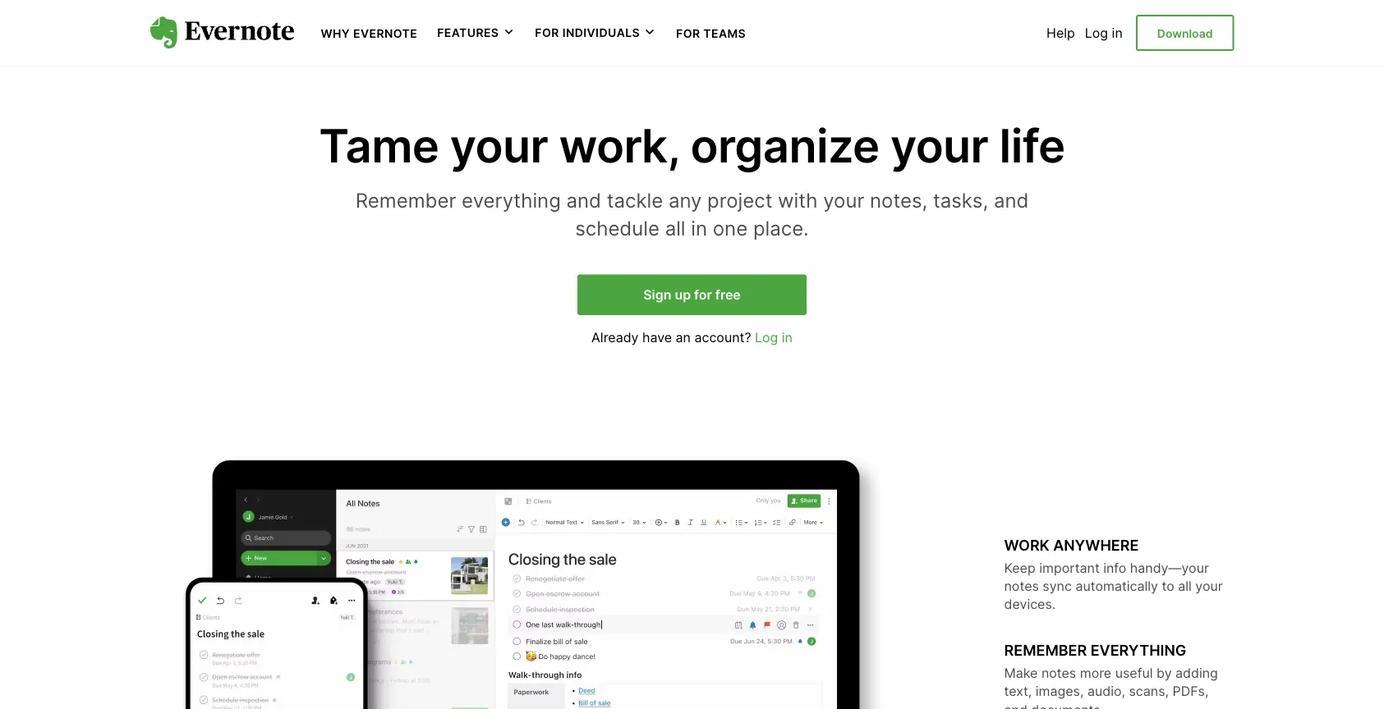 Task type: describe. For each thing, give the bounding box(es) containing it.
pdfs,
[[1173, 684, 1209, 700]]

and inside remember everything make notes more useful by adding text, images, audio, scans, pdfs, and documents.
[[1005, 703, 1028, 710]]

remember everything make notes more useful by adding text, images, audio, scans, pdfs, and documents.
[[1005, 642, 1219, 710]]

for for for individuals
[[535, 26, 559, 40]]

devices.
[[1005, 597, 1056, 613]]

info
[[1104, 560, 1127, 576]]

notes,
[[870, 188, 928, 213]]

evernote ui on desktop and mobile image
[[150, 452, 939, 710]]

one
[[713, 216, 748, 240]]

important
[[1040, 560, 1100, 576]]

audio,
[[1088, 684, 1126, 700]]

notes inside work anywhere keep important info handy—your notes sync automatically to all your devices.
[[1005, 579, 1039, 595]]

everything for schedule
[[462, 188, 561, 213]]

remember everything and tackle any project with your notes, tasks, and schedule all in one place.
[[356, 188, 1029, 240]]

why evernote link
[[321, 25, 418, 41]]

tame
[[319, 118, 439, 174]]

0 horizontal spatial log
[[755, 329, 778, 346]]

download link
[[1136, 15, 1235, 51]]

place.
[[753, 216, 809, 240]]

help
[[1047, 25, 1075, 41]]

evernote logo image
[[150, 17, 295, 49]]

already
[[592, 329, 639, 346]]

why
[[321, 26, 350, 40]]

for teams
[[676, 26, 746, 40]]

all inside remember everything and tackle any project with your notes, tasks, and schedule all in one place.
[[665, 216, 686, 240]]

everything for scans,
[[1091, 642, 1187, 660]]

remember for remember everything and tackle any project with your notes, tasks, and schedule all in one place.
[[356, 188, 456, 213]]

have
[[643, 329, 672, 346]]

for individuals button
[[535, 25, 657, 41]]

organize
[[691, 118, 880, 174]]

automatically
[[1076, 579, 1159, 595]]

an
[[676, 329, 691, 346]]

log in
[[1085, 25, 1123, 41]]

evernote
[[353, 26, 418, 40]]

adding
[[1176, 666, 1219, 682]]

keep
[[1005, 560, 1036, 576]]

all inside work anywhere keep important info handy—your notes sync automatically to all your devices.
[[1179, 579, 1192, 595]]

images,
[[1036, 684, 1084, 700]]

tame your work, organize your life
[[319, 118, 1066, 174]]

why evernote
[[321, 26, 418, 40]]

your inside work anywhere keep important info handy—your notes sync automatically to all your devices.
[[1196, 579, 1223, 595]]

features
[[437, 26, 499, 40]]

project
[[708, 188, 773, 213]]

text,
[[1005, 684, 1032, 700]]



Task type: vqa. For each thing, say whether or not it's contained in the screenshot.
Download link
yes



Task type: locate. For each thing, give the bounding box(es) containing it.
1 horizontal spatial log in link
[[1085, 25, 1123, 41]]

log in link right account?
[[755, 329, 793, 346]]

individuals
[[563, 26, 640, 40]]

all down any in the top of the page
[[665, 216, 686, 240]]

sync
[[1043, 579, 1072, 595]]

0 vertical spatial in
[[1112, 25, 1123, 41]]

features button
[[437, 25, 516, 41]]

with
[[778, 188, 818, 213]]

0 horizontal spatial in
[[691, 216, 708, 240]]

for left individuals
[[535, 26, 559, 40]]

log
[[1085, 25, 1109, 41], [755, 329, 778, 346]]

handy—your
[[1131, 560, 1209, 576]]

anywhere
[[1054, 537, 1139, 555]]

0 horizontal spatial remember
[[356, 188, 456, 213]]

your inside remember everything and tackle any project with your notes, tasks, and schedule all in one place.
[[824, 188, 865, 213]]

work anywhere keep important info handy—your notes sync automatically to all your devices.
[[1005, 537, 1223, 613]]

0 horizontal spatial for
[[535, 26, 559, 40]]

everything
[[462, 188, 561, 213], [1091, 642, 1187, 660]]

work
[[1005, 537, 1050, 555]]

0 horizontal spatial notes
[[1005, 579, 1039, 595]]

notes down 'keep'
[[1005, 579, 1039, 595]]

1 vertical spatial in
[[691, 216, 708, 240]]

log right the help
[[1085, 25, 1109, 41]]

1 horizontal spatial in
[[782, 329, 793, 346]]

for
[[535, 26, 559, 40], [676, 26, 701, 40]]

remember down 'tame' on the left top of the page
[[356, 188, 456, 213]]

1 horizontal spatial remember
[[1005, 642, 1087, 660]]

remember
[[356, 188, 456, 213], [1005, 642, 1087, 660]]

1 vertical spatial everything
[[1091, 642, 1187, 660]]

for individuals
[[535, 26, 640, 40]]

to
[[1162, 579, 1175, 595]]

log in link
[[1085, 25, 1123, 41], [755, 329, 793, 346]]

remember inside remember everything and tackle any project with your notes, tasks, and schedule all in one place.
[[356, 188, 456, 213]]

1 horizontal spatial notes
[[1042, 666, 1077, 682]]

log right account?
[[755, 329, 778, 346]]

tackle
[[607, 188, 663, 213]]

download
[[1158, 26, 1213, 40]]

tasks,
[[933, 188, 989, 213]]

0 vertical spatial all
[[665, 216, 686, 240]]

notes up images,
[[1042, 666, 1077, 682]]

schedule
[[575, 216, 660, 240]]

for
[[694, 287, 712, 303]]

useful
[[1116, 666, 1153, 682]]

by
[[1157, 666, 1172, 682]]

0 horizontal spatial everything
[[462, 188, 561, 213]]

in right account?
[[782, 329, 793, 346]]

in down any in the top of the page
[[691, 216, 708, 240]]

0 vertical spatial everything
[[462, 188, 561, 213]]

make
[[1005, 666, 1038, 682]]

scans,
[[1129, 684, 1169, 700]]

help link
[[1047, 25, 1075, 41]]

for inside button
[[535, 26, 559, 40]]

remember for remember everything make notes more useful by adding text, images, audio, scans, pdfs, and documents.
[[1005, 642, 1087, 660]]

and down text,
[[1005, 703, 1028, 710]]

in
[[1112, 25, 1123, 41], [691, 216, 708, 240], [782, 329, 793, 346]]

account?
[[695, 329, 751, 346]]

any
[[669, 188, 702, 213]]

and
[[567, 188, 602, 213], [994, 188, 1029, 213], [1005, 703, 1028, 710]]

2 horizontal spatial in
[[1112, 25, 1123, 41]]

and right 'tasks,'
[[994, 188, 1029, 213]]

0 vertical spatial log in link
[[1085, 25, 1123, 41]]

for teams link
[[676, 25, 746, 41]]

notes inside remember everything make notes more useful by adding text, images, audio, scans, pdfs, and documents.
[[1042, 666, 1077, 682]]

log in link right the help link
[[1085, 25, 1123, 41]]

1 vertical spatial notes
[[1042, 666, 1077, 682]]

0 vertical spatial log
[[1085, 25, 1109, 41]]

all
[[665, 216, 686, 240], [1179, 579, 1192, 595]]

1 vertical spatial all
[[1179, 579, 1192, 595]]

0 horizontal spatial all
[[665, 216, 686, 240]]

already have an account? log in
[[592, 329, 793, 346]]

sign up for free
[[644, 287, 741, 303]]

free
[[716, 287, 741, 303]]

for left teams
[[676, 26, 701, 40]]

0 vertical spatial remember
[[356, 188, 456, 213]]

and up schedule at the left of page
[[567, 188, 602, 213]]

1 horizontal spatial all
[[1179, 579, 1192, 595]]

teams
[[704, 26, 746, 40]]

sign up for free link
[[578, 275, 807, 316]]

notes
[[1005, 579, 1039, 595], [1042, 666, 1077, 682]]

1 vertical spatial log in link
[[755, 329, 793, 346]]

work,
[[559, 118, 680, 174]]

1 horizontal spatial log
[[1085, 25, 1109, 41]]

1 horizontal spatial for
[[676, 26, 701, 40]]

remember inside remember everything make notes more useful by adding text, images, audio, scans, pdfs, and documents.
[[1005, 642, 1087, 660]]

up
[[675, 287, 691, 303]]

0 horizontal spatial log in link
[[755, 329, 793, 346]]

life
[[1000, 118, 1066, 174]]

1 vertical spatial remember
[[1005, 642, 1087, 660]]

0 vertical spatial notes
[[1005, 579, 1039, 595]]

more
[[1080, 666, 1112, 682]]

sign
[[644, 287, 672, 303]]

in right the help link
[[1112, 25, 1123, 41]]

for for for teams
[[676, 26, 701, 40]]

all right the to
[[1179, 579, 1192, 595]]

1 horizontal spatial everything
[[1091, 642, 1187, 660]]

1 vertical spatial log
[[755, 329, 778, 346]]

everything inside remember everything and tackle any project with your notes, tasks, and schedule all in one place.
[[462, 188, 561, 213]]

everything inside remember everything make notes more useful by adding text, images, audio, scans, pdfs, and documents.
[[1091, 642, 1187, 660]]

documents.
[[1032, 703, 1104, 710]]

your
[[450, 118, 548, 174], [891, 118, 989, 174], [824, 188, 865, 213], [1196, 579, 1223, 595]]

in inside remember everything and tackle any project with your notes, tasks, and schedule all in one place.
[[691, 216, 708, 240]]

remember up make
[[1005, 642, 1087, 660]]

2 vertical spatial in
[[782, 329, 793, 346]]



